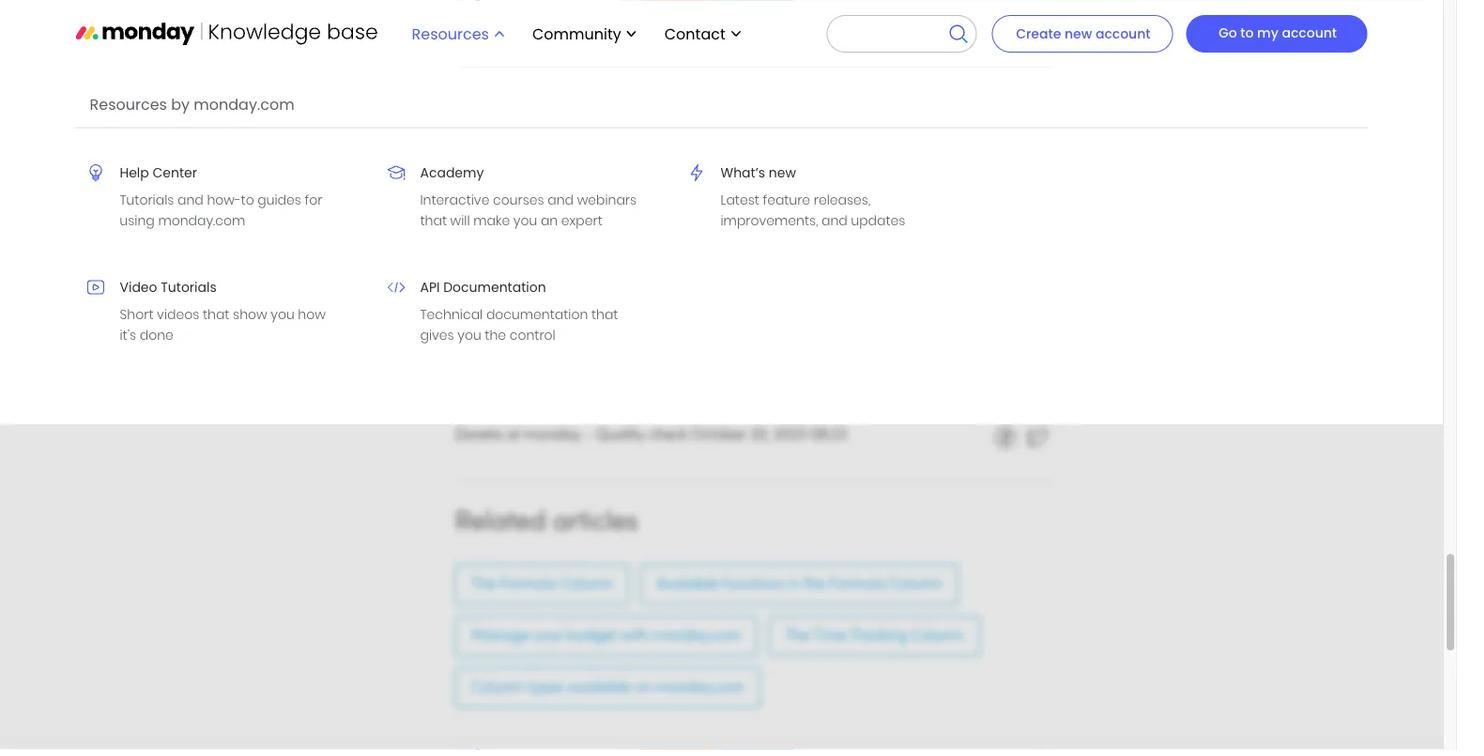 Task type: locate. For each thing, give the bounding box(es) containing it.
column left the types
[[471, 681, 524, 695]]

1 horizontal spatial the
[[785, 629, 810, 643]]

that
[[420, 212, 447, 230], [203, 306, 229, 324], [592, 306, 618, 324]]

our
[[833, 157, 856, 171]]

for right the 'guides'
[[305, 191, 322, 209]]

08:23
[[810, 428, 847, 442]]

that left show
[[203, 306, 229, 324]]

you down courses
[[513, 212, 537, 230]]

1 vertical spatial to
[[565, 105, 578, 119]]

manage your budget with monday.com
[[471, 629, 741, 643]]

0 horizontal spatial that
[[203, 306, 229, 324]]

improvements,
[[721, 212, 818, 230]]

using down help
[[120, 212, 155, 230]]

create new account
[[1016, 24, 1151, 43]]

control
[[510, 326, 556, 345]]

0 horizontal spatial resources
[[90, 93, 167, 115]]

1 vertical spatial using
[[120, 212, 155, 230]]

1 horizontal spatial and
[[548, 191, 574, 209]]

how
[[609, 105, 638, 119], [298, 306, 326, 324]]

to left the 'guides'
[[241, 191, 254, 209]]

looking
[[645, 131, 694, 145]]

1 vertical spatial budget
[[568, 629, 616, 643]]

main element
[[0, 0, 1443, 750]]

the
[[982, 105, 1003, 119], [710, 157, 732, 171], [485, 326, 506, 345], [804, 577, 825, 591]]

interactive
[[420, 191, 490, 209]]

on right available
[[635, 681, 652, 695]]

manage
[[699, 105, 758, 119]]

0 vertical spatial using
[[942, 105, 978, 119]]

more
[[720, 131, 756, 145]]

to inside help center tutorials and how-to guides for using monday.com
[[241, 191, 254, 209]]

out
[[685, 157, 706, 171]]

in
[[788, 577, 800, 591]]

using up as
[[942, 105, 978, 119]]

0 vertical spatial for
[[698, 131, 716, 145]]

0 horizontal spatial budget
[[568, 629, 616, 643]]

help center tutorials and how-to guides for using monday.com
[[120, 164, 322, 230]]

column!
[[519, 131, 573, 145]]

1 vertical spatial on
[[635, 681, 652, 695]]

numbers
[[455, 131, 515, 145]]

you down technical
[[458, 326, 481, 345]]

account right create
[[1096, 24, 1151, 43]]

functions
[[723, 577, 784, 591]]

how up are
[[609, 105, 638, 119]]

budget up the complex
[[775, 105, 824, 119]]

can
[[670, 105, 695, 119]]

a
[[762, 105, 771, 119]]

resources inside main submenu element
[[90, 93, 167, 115]]

1 horizontal spatial using
[[942, 105, 978, 119]]

1 horizontal spatial resources
[[412, 23, 489, 44]]

1 horizontal spatial budget
[[775, 105, 824, 119]]

new up feature on the right top of page
[[769, 164, 796, 182]]

main submenu element
[[0, 68, 1443, 522]]

new
[[1065, 24, 1092, 43], [769, 164, 796, 182]]

column
[[560, 577, 613, 591], [889, 577, 942, 591], [911, 629, 964, 643], [471, 681, 524, 695]]

technical
[[420, 306, 483, 324]]

account
[[1282, 23, 1337, 42], [1096, 24, 1151, 43]]

resources for resources by monday.com
[[90, 93, 167, 115]]

1 horizontal spatial new
[[1065, 24, 1092, 43]]

2 horizontal spatial to
[[1241, 23, 1254, 42]]

Search search field
[[827, 15, 977, 53]]

0 horizontal spatial new
[[769, 164, 796, 182]]

that inside video tutorials short videos that show you how it's done
[[203, 306, 229, 324]]

account right the my
[[1282, 23, 1337, 42]]

0 horizontal spatial to
[[241, 191, 254, 209]]

tutorials down help
[[120, 191, 174, 209]]

the time tracking column
[[785, 629, 964, 643]]

1 vertical spatial tutorials
[[161, 278, 217, 297]]

on
[[828, 105, 845, 119], [635, 681, 652, 695]]

webinars
[[577, 191, 637, 209]]

column types available on monday.com link
[[455, 667, 761, 708]]

and down center
[[177, 191, 204, 209]]

0 horizontal spatial how
[[298, 306, 326, 324]]

monday.com
[[194, 93, 295, 115], [849, 105, 938, 119], [158, 212, 245, 230], [653, 629, 741, 643], [656, 681, 745, 695]]

1 vertical spatial resources
[[90, 93, 167, 115]]

0 vertical spatial to
[[1241, 23, 1254, 42]]

documentation
[[486, 306, 588, 324]]

None search field
[[827, 15, 977, 53]]

the
[[471, 577, 496, 591], [785, 629, 810, 643]]

as
[[944, 131, 960, 145]]

using inside to see how you can manage a budget on monday.com using the numbers column! if you are looking for more complex calculations, such as multiplication, division, etc., check out the possibilities of our formula column
[[942, 105, 978, 119]]

1 vertical spatial for
[[305, 191, 322, 209]]

how-
[[207, 191, 241, 209]]

on inside to see how you can manage a budget on monday.com using the numbers column! if you are looking for more complex calculations, such as multiplication, division, etc., check out the possibilities of our formula column
[[828, 105, 845, 119]]

and inside help center tutorials and how-to guides for using monday.com
[[177, 191, 204, 209]]

0 vertical spatial on
[[828, 105, 845, 119]]

1 horizontal spatial on
[[828, 105, 845, 119]]

check down the looking
[[642, 157, 681, 171]]

go
[[1219, 23, 1237, 42]]

check
[[642, 157, 681, 171], [648, 428, 687, 442]]

that inside api documentation technical documentation that gives you the control
[[592, 306, 618, 324]]

to right go
[[1241, 23, 1254, 42]]

for inside help center tutorials and how-to guides for using monday.com
[[305, 191, 322, 209]]

budget
[[775, 105, 824, 119], [568, 629, 616, 643]]

1 horizontal spatial that
[[420, 212, 447, 230]]

0 vertical spatial tutorials
[[120, 191, 174, 209]]

check right quality
[[648, 428, 687, 442]]

you right show
[[271, 306, 295, 324]]

2 horizontal spatial that
[[592, 306, 618, 324]]

formula up your
[[500, 577, 556, 591]]

resources
[[412, 23, 489, 44], [90, 93, 167, 115]]

1 horizontal spatial how
[[609, 105, 638, 119]]

new right create
[[1065, 24, 1092, 43]]

1 horizontal spatial for
[[698, 131, 716, 145]]

1 horizontal spatial account
[[1282, 23, 1337, 42]]

column types available on monday.com
[[471, 681, 745, 695]]

if
[[577, 131, 585, 145]]

you
[[642, 105, 666, 119], [589, 131, 614, 145], [513, 212, 537, 230], [271, 306, 295, 324], [458, 326, 481, 345]]

0 vertical spatial new
[[1065, 24, 1092, 43]]

budget left the with
[[568, 629, 616, 643]]

on up calculations,
[[828, 105, 845, 119]]

new inside create new account link
[[1065, 24, 1092, 43]]

to left see
[[565, 105, 578, 119]]

october
[[691, 428, 747, 442]]

show
[[233, 306, 267, 324]]

0 horizontal spatial the
[[471, 577, 496, 591]]

academy
[[420, 164, 484, 182]]

0 horizontal spatial using
[[120, 212, 155, 230]]

you inside video tutorials short videos that show you how it's done
[[271, 306, 295, 324]]

formula down calculations,
[[859, 157, 916, 171]]

contact
[[665, 23, 726, 44]]

using
[[942, 105, 978, 119], [120, 212, 155, 230]]

how right show
[[298, 306, 326, 324]]

0 vertical spatial check
[[642, 157, 681, 171]]

the formula column
[[471, 577, 613, 591]]

tracking
[[850, 629, 907, 643]]

and inside academy interactive courses and webinars that will make you an expert
[[548, 191, 574, 209]]

list
[[0, 0, 1443, 750]]

guides
[[258, 191, 301, 209]]

how inside video tutorials short videos that show you how it's done
[[298, 306, 326, 324]]

0 horizontal spatial and
[[177, 191, 204, 209]]

twitter
[[1052, 437, 1097, 451]]

budget inside to see how you can manage a budget on monday.com using the numbers column! if you are looking for more complex calculations, such as multiplication, division, etc., check out the possibilities of our formula column
[[775, 105, 824, 119]]

twitter link
[[1024, 423, 1097, 451]]

monday.com inside to see how you can manage a budget on monday.com using the numbers column! if you are looking for more complex calculations, such as multiplication, division, etc., check out the possibilities of our formula column
[[849, 105, 938, 119]]

2023
[[774, 428, 806, 442]]

2 vertical spatial to
[[241, 191, 254, 209]]

0 vertical spatial budget
[[775, 105, 824, 119]]

tutorials up videos
[[161, 278, 217, 297]]

go to my account
[[1219, 23, 1337, 42]]

0 horizontal spatial on
[[635, 681, 652, 695]]

1 horizontal spatial to
[[565, 105, 578, 119]]

releases,
[[814, 191, 871, 209]]

0 vertical spatial the
[[471, 577, 496, 591]]

tutorials
[[120, 191, 174, 209], [161, 278, 217, 297]]

complex
[[760, 131, 817, 145]]

0 horizontal spatial for
[[305, 191, 322, 209]]

new inside what's new latest feature releases, improvements, and updates
[[769, 164, 796, 182]]

column up tracking on the bottom of page
[[889, 577, 942, 591]]

1 vertical spatial the
[[785, 629, 810, 643]]

monday
[[524, 428, 581, 442]]

0 vertical spatial how
[[609, 105, 638, 119]]

possibilities
[[736, 157, 812, 171]]

that left will
[[420, 212, 447, 230]]

1 vertical spatial new
[[769, 164, 796, 182]]

2 horizontal spatial and
[[822, 212, 848, 230]]

the left time
[[785, 629, 810, 643]]

for up out
[[698, 131, 716, 145]]

monday.com inside help center tutorials and how-to guides for using monday.com
[[158, 212, 245, 230]]

at
[[507, 428, 520, 442]]

and down releases,
[[822, 212, 848, 230]]

0 vertical spatial resources
[[412, 23, 489, 44]]

the up manage
[[471, 577, 496, 591]]

tutorials inside help center tutorials and how-to guides for using monday.com
[[120, 191, 174, 209]]

that right documentation
[[592, 306, 618, 324]]

formula
[[859, 157, 916, 171], [500, 577, 556, 591], [829, 577, 885, 591]]

monday.com logo image
[[76, 14, 378, 53]]

1 vertical spatial how
[[298, 306, 326, 324]]

for
[[698, 131, 716, 145], [305, 191, 322, 209]]

community link
[[523, 18, 646, 50]]

and up 'an'
[[548, 191, 574, 209]]

time
[[813, 629, 847, 643]]

an
[[541, 212, 558, 230]]



Task type: vqa. For each thing, say whether or not it's contained in the screenshot.
the bottom 'monday.com'
no



Task type: describe. For each thing, give the bounding box(es) containing it.
-
[[585, 428, 592, 442]]

and for courses
[[548, 191, 574, 209]]

you inside api documentation technical documentation that gives you the control
[[458, 326, 481, 345]]

the for the time tracking column
[[785, 629, 810, 643]]

center
[[153, 164, 197, 182]]

related
[[455, 510, 546, 536]]

documentation
[[443, 278, 546, 297]]

available functions in the formula column link
[[641, 564, 958, 605]]

zaneta at monday                          - quality check october 20, 2023 08:23
[[455, 428, 847, 442]]

new for what's
[[769, 164, 796, 182]]

multiplication,
[[455, 157, 549, 171]]

that for video tutorials short videos that show you how it's done
[[203, 306, 229, 324]]

using inside help center tutorials and how-to guides for using monday.com
[[120, 212, 155, 230]]

create new account link
[[992, 15, 1173, 53]]

and for tutorials
[[177, 191, 204, 209]]

courses
[[493, 191, 544, 209]]

check inside to see how you can manage a budget on monday.com using the numbers column! if you are looking for more complex calculations, such as multiplication, division, etc., check out the possibilities of our formula column
[[642, 157, 681, 171]]

column
[[920, 157, 970, 171]]

the for the formula column
[[471, 577, 496, 591]]

available functions in the formula column
[[657, 577, 942, 591]]

your
[[534, 629, 564, 643]]

to inside to see how you can manage a budget on monday.com using the numbers column! if you are looking for more complex calculations, such as multiplication, division, etc., check out the possibilities of our formula column
[[565, 105, 578, 119]]

manage your budget with monday.com link
[[455, 616, 757, 656]]

the time tracking column link
[[769, 616, 980, 656]]

that for api documentation technical documentation that gives you the control
[[592, 306, 618, 324]]

done
[[140, 326, 174, 345]]

make
[[473, 212, 510, 230]]

what's
[[721, 164, 765, 182]]

feature
[[763, 191, 810, 209]]

are
[[618, 131, 641, 145]]

my
[[1257, 23, 1279, 42]]

see
[[582, 105, 605, 119]]

video tutorials short videos that show you how it's done
[[120, 278, 326, 345]]

video
[[120, 278, 157, 297]]

how inside to see how you can manage a budget on monday.com using the numbers column! if you are looking for more complex calculations, such as multiplication, division, etc., check out the possibilities of our formula column
[[609, 105, 638, 119]]

expert
[[561, 212, 603, 230]]

you left can
[[642, 105, 666, 119]]

short
[[120, 306, 154, 324]]

articles
[[553, 510, 638, 536]]

resources by monday.com
[[90, 93, 295, 115]]

the inside api documentation technical documentation that gives you the control
[[485, 326, 506, 345]]

will
[[450, 212, 470, 230]]

videos
[[157, 306, 199, 324]]

new for create
[[1065, 24, 1092, 43]]

available
[[657, 577, 719, 591]]

of
[[816, 157, 829, 171]]

you inside academy interactive courses and webinars that will make you an expert
[[513, 212, 537, 230]]

and inside what's new latest feature releases, improvements, and updates
[[822, 212, 848, 230]]

api documentation technical documentation that gives you the control
[[420, 278, 618, 345]]

calculations,
[[821, 131, 905, 145]]

image_3_1.png image
[[455, 0, 1056, 83]]

latest
[[721, 191, 760, 209]]

related articles
[[455, 510, 638, 536]]

gives
[[420, 326, 454, 345]]

quality
[[596, 428, 645, 442]]

go to my account link
[[1186, 15, 1368, 53]]

academy interactive courses and webinars that will make you an expert
[[420, 164, 637, 230]]

budget inside 'link'
[[568, 629, 616, 643]]

formula up the time tracking column on the right
[[829, 577, 885, 591]]

on inside 'link'
[[635, 681, 652, 695]]

etc.,
[[611, 157, 638, 171]]

zaneta
[[455, 428, 503, 442]]

division,
[[553, 157, 607, 171]]

that inside academy interactive courses and webinars that will make you an expert
[[420, 212, 447, 230]]

you right if at top left
[[589, 131, 614, 145]]

for inside to see how you can manage a budget on monday.com using the numbers column! if you are looking for more complex calculations, such as multiplication, division, etc., check out the possibilities of our formula column
[[698, 131, 716, 145]]

what's new latest feature releases, improvements, and updates
[[721, 164, 905, 230]]

it's
[[120, 326, 136, 345]]

list containing resources
[[0, 0, 1443, 750]]

formula inside to see how you can manage a budget on monday.com using the numbers column! if you are looking for more complex calculations, such as multiplication, division, etc., check out the possibilities of our formula column
[[859, 157, 916, 171]]

such
[[909, 131, 940, 145]]

with
[[620, 629, 649, 643]]

community
[[532, 23, 621, 44]]

column inside 'link'
[[471, 681, 524, 695]]

create
[[1016, 24, 1061, 43]]

help
[[120, 164, 149, 182]]

contact link
[[655, 18, 750, 50]]

0 horizontal spatial account
[[1096, 24, 1151, 43]]

1 vertical spatial check
[[648, 428, 687, 442]]

resources link
[[402, 18, 514, 50]]

api
[[420, 278, 440, 297]]

resources for resources
[[412, 23, 489, 44]]

the formula column link
[[455, 564, 629, 605]]

updates
[[851, 212, 905, 230]]

manage
[[471, 629, 530, 643]]

column up manage your budget with monday.com 'link'
[[560, 577, 613, 591]]

tutorials inside video tutorials short videos that show you how it's done
[[161, 278, 217, 297]]

20,
[[751, 428, 770, 442]]

by
[[171, 93, 190, 115]]

column right tracking on the bottom of page
[[911, 629, 964, 643]]



